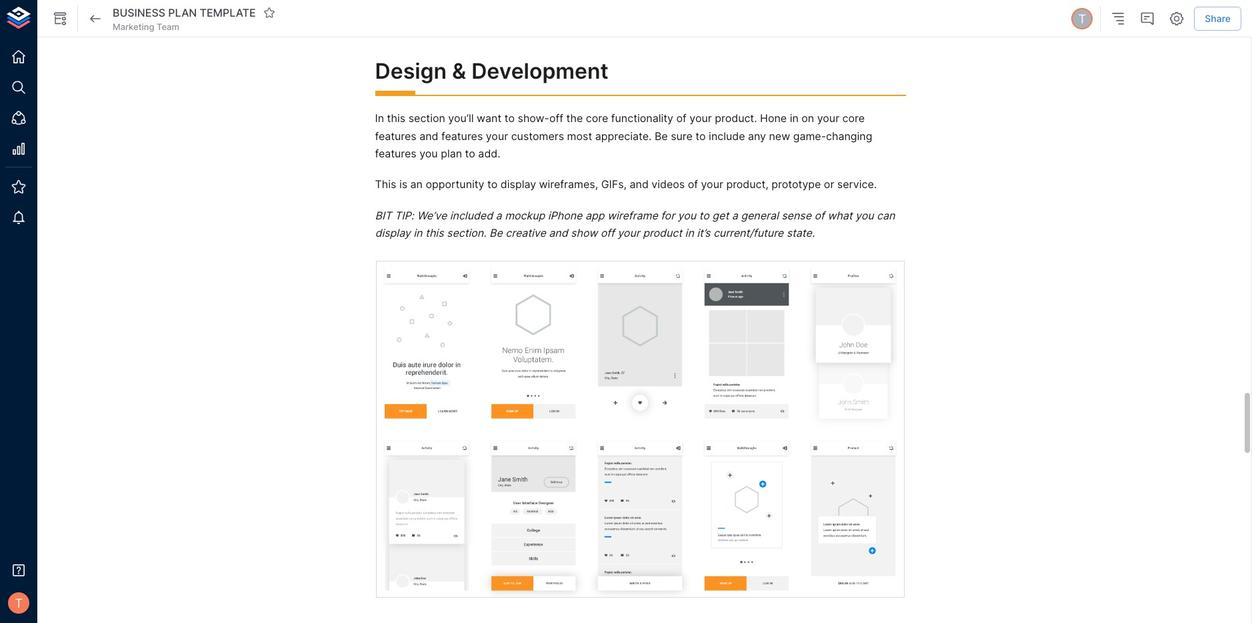 Task type: vqa. For each thing, say whether or not it's contained in the screenshot.
Design
yes



Task type: describe. For each thing, give the bounding box(es) containing it.
features down in
[[375, 129, 417, 143]]

add.
[[479, 147, 501, 160]]

share button
[[1195, 7, 1242, 31]]

team
[[157, 21, 179, 32]]

sure
[[671, 129, 693, 143]]

an
[[411, 178, 423, 191]]

1 vertical spatial and
[[630, 178, 649, 191]]

most
[[567, 129, 592, 143]]

sense
[[782, 209, 812, 222]]

any
[[748, 129, 766, 143]]

this
[[375, 178, 396, 191]]

the
[[567, 112, 583, 125]]

hone
[[760, 112, 787, 125]]

share
[[1206, 13, 1231, 24]]

appreciate.
[[595, 129, 652, 143]]

we've
[[417, 209, 447, 222]]

be inside in this section you'll want to show-off the core functionality of your product. hone in on your core features and features your customers most appreciate. be sure to include any new game-changing features you plan to add.
[[655, 129, 668, 143]]

plan
[[168, 6, 197, 19]]

creative
[[506, 226, 546, 240]]

current/future
[[714, 226, 784, 240]]

plan
[[441, 147, 462, 160]]

tip:
[[395, 209, 414, 222]]

marketing team link
[[113, 21, 179, 33]]

in
[[375, 112, 384, 125]]

marketing team
[[113, 21, 179, 32]]

included
[[450, 209, 493, 222]]

2 a from the left
[[732, 209, 738, 222]]

features up is
[[375, 147, 417, 160]]

template
[[200, 6, 256, 19]]

2 horizontal spatial you
[[856, 209, 874, 222]]

this inside bit tip: we've included a mockup iphone app wireframe for you to get a general sense of what you can display in this section. be creative and show off your product in it's current/future state.
[[426, 226, 444, 240]]

can
[[877, 209, 895, 222]]

this is an opportunity to display wireframes, gifs, and videos of your product, prototype or service.
[[375, 178, 877, 191]]

service.
[[838, 178, 877, 191]]

t for the t button to the top
[[1079, 11, 1087, 26]]

it's
[[697, 226, 711, 240]]

1 horizontal spatial of
[[688, 178, 698, 191]]

table of contents image
[[1111, 11, 1127, 27]]

0 horizontal spatial in
[[414, 226, 423, 240]]

include
[[709, 129, 745, 143]]

bit
[[375, 209, 392, 222]]

general
[[741, 209, 779, 222]]

or
[[824, 178, 835, 191]]

is
[[399, 178, 408, 191]]

and inside in this section you'll want to show-off the core functionality of your product. hone in on your core features and features your customers most appreciate. be sure to include any new game-changing features you plan to add.
[[420, 129, 439, 143]]

development
[[472, 58, 609, 84]]

functionality
[[612, 112, 674, 125]]

state.
[[787, 226, 815, 240]]

features down you'll
[[442, 129, 483, 143]]

business plan template
[[113, 6, 256, 19]]

bit tip: we've included a mockup iphone app wireframe for you to get a general sense of what you can display in this section. be creative and show off your product in it's current/future state.
[[375, 209, 898, 240]]

game-
[[794, 129, 827, 143]]

your inside bit tip: we've included a mockup iphone app wireframe for you to get a general sense of what you can display in this section. be creative and show off your product in it's current/future state.
[[618, 226, 640, 240]]

product
[[643, 226, 682, 240]]

go back image
[[87, 11, 103, 27]]

new
[[769, 129, 791, 143]]

&
[[452, 58, 466, 84]]



Task type: locate. For each thing, give the bounding box(es) containing it.
your up get
[[701, 178, 724, 191]]

this inside in this section you'll want to show-off the core functionality of your product. hone in on your core features and features your customers most appreciate. be sure to include any new game-changing features you plan to add.
[[387, 112, 406, 125]]

of
[[677, 112, 687, 125], [688, 178, 698, 191], [815, 209, 825, 222]]

favorite image
[[263, 7, 275, 19]]

0 vertical spatial this
[[387, 112, 406, 125]]

1 vertical spatial display
[[375, 226, 411, 240]]

1 horizontal spatial display
[[501, 178, 536, 191]]

0 horizontal spatial a
[[496, 209, 502, 222]]

this right in
[[387, 112, 406, 125]]

1 vertical spatial of
[[688, 178, 698, 191]]

show-
[[518, 112, 550, 125]]

t
[[1079, 11, 1087, 26], [15, 596, 23, 610]]

0 horizontal spatial t
[[15, 596, 23, 610]]

your up sure at the top of page
[[690, 112, 712, 125]]

to inside bit tip: we've included a mockup iphone app wireframe for you to get a general sense of what you can display in this section. be creative and show off your product in it's current/future state.
[[699, 209, 710, 222]]

core right the
[[586, 112, 609, 125]]

to right sure at the top of page
[[696, 129, 706, 143]]

want
[[477, 112, 502, 125]]

0 vertical spatial off
[[550, 112, 564, 125]]

design
[[375, 58, 447, 84]]

section
[[409, 112, 445, 125]]

0 horizontal spatial you
[[420, 147, 438, 160]]

your
[[690, 112, 712, 125], [818, 112, 840, 125], [486, 129, 508, 143], [701, 178, 724, 191], [618, 226, 640, 240]]

display inside bit tip: we've included a mockup iphone app wireframe for you to get a general sense of what you can display in this section. be creative and show off your product in it's current/future state.
[[375, 226, 411, 240]]

and down section
[[420, 129, 439, 143]]

off down app
[[601, 226, 615, 240]]

0 vertical spatial t
[[1079, 11, 1087, 26]]

2 horizontal spatial of
[[815, 209, 825, 222]]

this
[[387, 112, 406, 125], [426, 226, 444, 240]]

and down iphone
[[549, 226, 568, 240]]

for
[[661, 209, 675, 222]]

1 horizontal spatial in
[[685, 226, 694, 240]]

1 vertical spatial t
[[15, 596, 23, 610]]

this down we've
[[426, 226, 444, 240]]

1 horizontal spatial off
[[601, 226, 615, 240]]

1 horizontal spatial t
[[1079, 11, 1087, 26]]

to right want
[[505, 112, 515, 125]]

0 horizontal spatial this
[[387, 112, 406, 125]]

in down tip:
[[414, 226, 423, 240]]

2 horizontal spatial in
[[790, 112, 799, 125]]

changing
[[826, 129, 873, 143]]

you inside in this section you'll want to show-off the core functionality of your product. hone in on your core features and features your customers most appreciate. be sure to include any new game-changing features you plan to add.
[[420, 147, 438, 160]]

features
[[375, 129, 417, 143], [442, 129, 483, 143], [375, 147, 417, 160]]

0 horizontal spatial core
[[586, 112, 609, 125]]

0 vertical spatial and
[[420, 129, 439, 143]]

1 horizontal spatial t button
[[1070, 6, 1095, 31]]

business
[[113, 6, 165, 19]]

display down the bit
[[375, 226, 411, 240]]

1 vertical spatial t button
[[4, 588, 33, 618]]

and inside bit tip: we've included a mockup iphone app wireframe for you to get a general sense of what you can display in this section. be creative and show off your product in it's current/future state.
[[549, 226, 568, 240]]

1 horizontal spatial you
[[678, 209, 696, 222]]

what
[[828, 209, 853, 222]]

be inside bit tip: we've included a mockup iphone app wireframe for you to get a general sense of what you can display in this section. be creative and show off your product in it's current/future state.
[[490, 226, 503, 240]]

display up mockup at the left of the page
[[501, 178, 536, 191]]

off inside in this section you'll want to show-off the core functionality of your product. hone in on your core features and features your customers most appreciate. be sure to include any new game-changing features you plan to add.
[[550, 112, 564, 125]]

show wiki image
[[52, 11, 68, 27]]

to
[[505, 112, 515, 125], [696, 129, 706, 143], [465, 147, 476, 160], [488, 178, 498, 191], [699, 209, 710, 222]]

your up add.
[[486, 129, 508, 143]]

1 horizontal spatial a
[[732, 209, 738, 222]]

you left plan at the top of page
[[420, 147, 438, 160]]

your down wireframe
[[618, 226, 640, 240]]

a right get
[[732, 209, 738, 222]]

and
[[420, 129, 439, 143], [630, 178, 649, 191], [549, 226, 568, 240]]

in inside in this section you'll want to show-off the core functionality of your product. hone in on your core features and features your customers most appreciate. be sure to include any new game-changing features you plan to add.
[[790, 112, 799, 125]]

1 vertical spatial this
[[426, 226, 444, 240]]

0 horizontal spatial be
[[490, 226, 503, 240]]

marketing
[[113, 21, 154, 32]]

0 horizontal spatial and
[[420, 129, 439, 143]]

comments image
[[1140, 11, 1156, 27]]

1 vertical spatial off
[[601, 226, 615, 240]]

1 a from the left
[[496, 209, 502, 222]]

in
[[790, 112, 799, 125], [414, 226, 423, 240], [685, 226, 694, 240]]

in this section you'll want to show-off the core functionality of your product. hone in on your core features and features your customers most appreciate. be sure to include any new game-changing features you plan to add.
[[375, 112, 876, 160]]

show
[[571, 226, 598, 240]]

1 vertical spatial be
[[490, 226, 503, 240]]

1 horizontal spatial be
[[655, 129, 668, 143]]

product,
[[727, 178, 769, 191]]

settings image
[[1170, 11, 1186, 27]]

0 horizontal spatial t button
[[4, 588, 33, 618]]

design & development
[[375, 58, 609, 84]]

to down add.
[[488, 178, 498, 191]]

gifs,
[[601, 178, 627, 191]]

2 vertical spatial and
[[549, 226, 568, 240]]

a left mockup at the left of the page
[[496, 209, 502, 222]]

0 vertical spatial display
[[501, 178, 536, 191]]

mockup
[[505, 209, 545, 222]]

t for the t button to the bottom
[[15, 596, 23, 610]]

0 vertical spatial t button
[[1070, 6, 1095, 31]]

you
[[420, 147, 438, 160], [678, 209, 696, 222], [856, 209, 874, 222]]

to right plan at the top of page
[[465, 147, 476, 160]]

of right videos
[[688, 178, 698, 191]]

and right gifs,
[[630, 178, 649, 191]]

of left what
[[815, 209, 825, 222]]

on
[[802, 112, 815, 125]]

wireframe
[[608, 209, 658, 222]]

wireframes,
[[539, 178, 598, 191]]

to left get
[[699, 209, 710, 222]]

off left the
[[550, 112, 564, 125]]

1 horizontal spatial core
[[843, 112, 865, 125]]

off inside bit tip: we've included a mockup iphone app wireframe for you to get a general sense of what you can display in this section. be creative and show off your product in it's current/future state.
[[601, 226, 615, 240]]

core
[[586, 112, 609, 125], [843, 112, 865, 125]]

of inside in this section you'll want to show-off the core functionality of your product. hone in on your core features and features your customers most appreciate. be sure to include any new game-changing features you plan to add.
[[677, 112, 687, 125]]

1 horizontal spatial this
[[426, 226, 444, 240]]

a
[[496, 209, 502, 222], [732, 209, 738, 222]]

section.
[[447, 226, 487, 240]]

2 horizontal spatial and
[[630, 178, 649, 191]]

you'll
[[448, 112, 474, 125]]

2 core from the left
[[843, 112, 865, 125]]

in left it's
[[685, 226, 694, 240]]

1 horizontal spatial and
[[549, 226, 568, 240]]

0 horizontal spatial off
[[550, 112, 564, 125]]

get
[[713, 209, 729, 222]]

be right section. in the left top of the page
[[490, 226, 503, 240]]

of inside bit tip: we've included a mockup iphone app wireframe for you to get a general sense of what you can display in this section. be creative and show off your product in it's current/future state.
[[815, 209, 825, 222]]

opportunity
[[426, 178, 485, 191]]

0 horizontal spatial of
[[677, 112, 687, 125]]

of up sure at the top of page
[[677, 112, 687, 125]]

videos
[[652, 178, 685, 191]]

iphone
[[548, 209, 583, 222]]

2 vertical spatial of
[[815, 209, 825, 222]]

core up changing
[[843, 112, 865, 125]]

customers
[[511, 129, 564, 143]]

your right on
[[818, 112, 840, 125]]

in left on
[[790, 112, 799, 125]]

0 horizontal spatial display
[[375, 226, 411, 240]]

you left 'can'
[[856, 209, 874, 222]]

t button
[[1070, 6, 1095, 31], [4, 588, 33, 618]]

be left sure at the top of page
[[655, 129, 668, 143]]

prototype
[[772, 178, 821, 191]]

app
[[586, 209, 605, 222]]

off
[[550, 112, 564, 125], [601, 226, 615, 240]]

1 core from the left
[[586, 112, 609, 125]]

0 vertical spatial be
[[655, 129, 668, 143]]

0 vertical spatial of
[[677, 112, 687, 125]]

product.
[[715, 112, 758, 125]]

you right 'for'
[[678, 209, 696, 222]]

be
[[655, 129, 668, 143], [490, 226, 503, 240]]

display
[[501, 178, 536, 191], [375, 226, 411, 240]]



